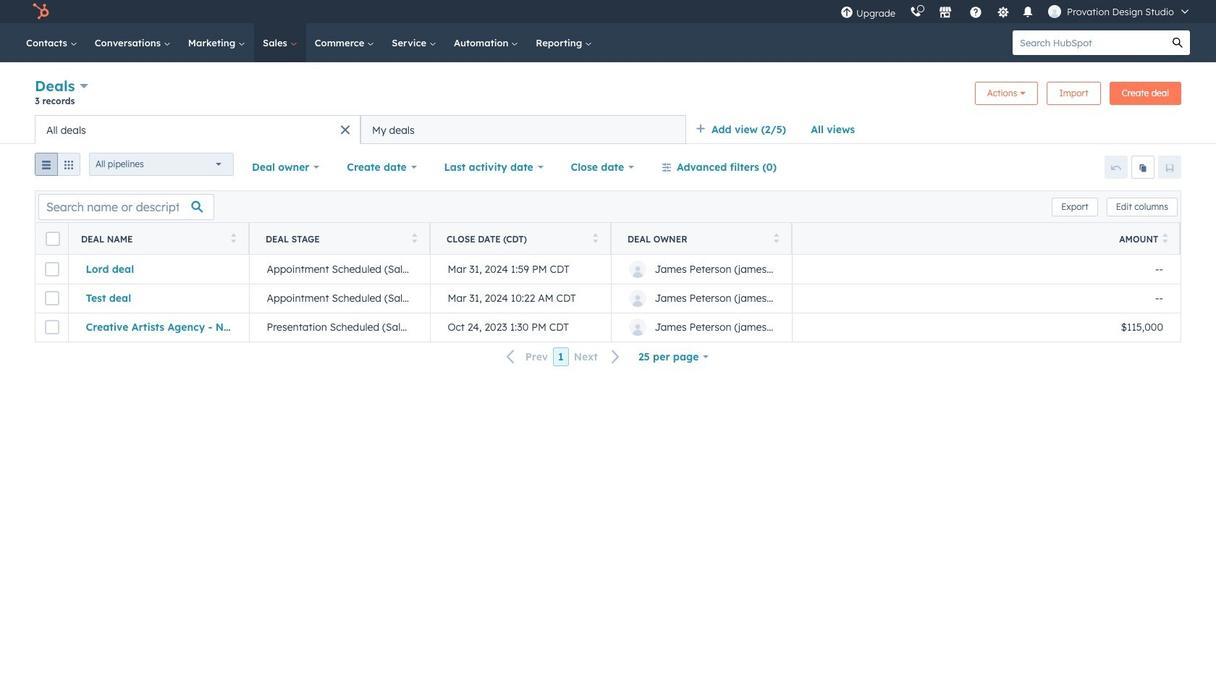 Task type: locate. For each thing, give the bounding box(es) containing it.
pagination navigation
[[498, 348, 629, 367]]

1 press to sort. image from the left
[[231, 233, 236, 243]]

Search HubSpot search field
[[1013, 30, 1166, 55]]

1 horizontal spatial press to sort. image
[[593, 233, 598, 243]]

0 horizontal spatial press to sort. image
[[412, 233, 417, 243]]

2 horizontal spatial press to sort. image
[[1164, 233, 1169, 243]]

2 press to sort. image from the left
[[593, 233, 598, 243]]

marketplaces image
[[940, 7, 953, 20]]

press to sort. image
[[412, 233, 417, 243], [774, 233, 779, 243], [1164, 233, 1169, 243]]

0 horizontal spatial press to sort. image
[[231, 233, 236, 243]]

group
[[35, 153, 80, 182]]

press to sort. element
[[231, 233, 236, 245], [412, 233, 417, 245], [593, 233, 598, 245], [774, 233, 779, 245], [1164, 233, 1169, 245]]

press to sort. image
[[231, 233, 236, 243], [593, 233, 598, 243]]

Search name or description search field
[[38, 194, 214, 220]]

menu
[[834, 0, 1200, 23]]

banner
[[35, 75, 1182, 115]]

james peterson image
[[1049, 5, 1062, 18]]

2 press to sort. element from the left
[[412, 233, 417, 245]]

1 horizontal spatial press to sort. image
[[774, 233, 779, 243]]



Task type: vqa. For each thing, say whether or not it's contained in the screenshot.
Press to sort. icon associated with 1st Press To Sort. element from the left
yes



Task type: describe. For each thing, give the bounding box(es) containing it.
2 press to sort. image from the left
[[774, 233, 779, 243]]

5 press to sort. element from the left
[[1164, 233, 1169, 245]]

1 press to sort. element from the left
[[231, 233, 236, 245]]

3 press to sort. element from the left
[[593, 233, 598, 245]]

4 press to sort. element from the left
[[774, 233, 779, 245]]

1 press to sort. image from the left
[[412, 233, 417, 243]]

3 press to sort. image from the left
[[1164, 233, 1169, 243]]



